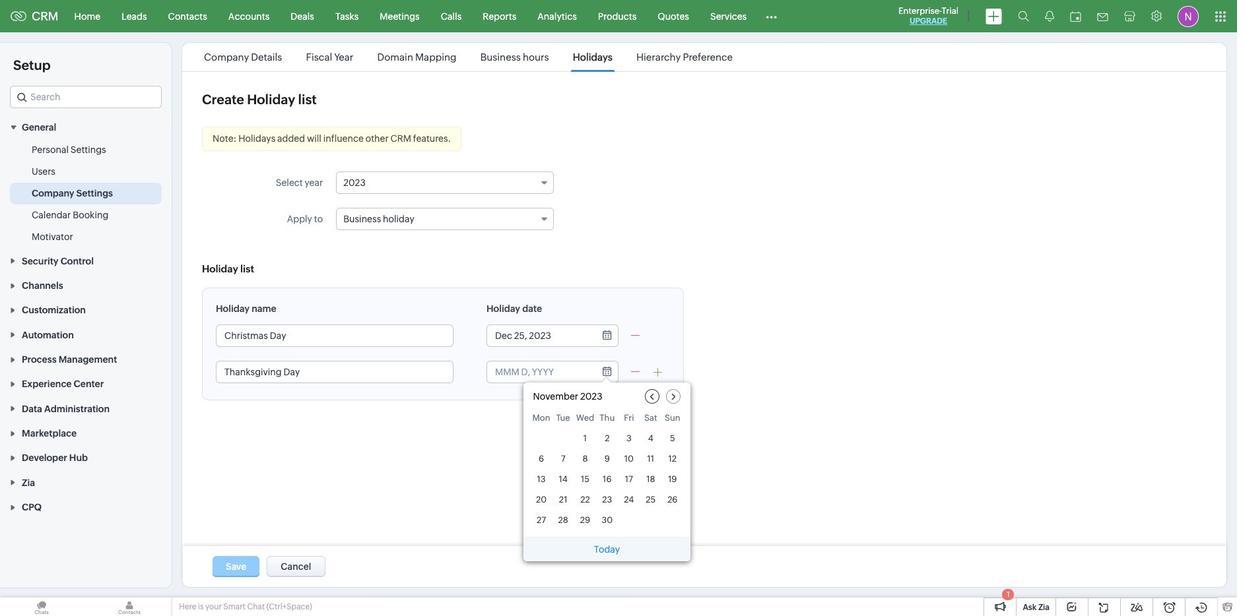Task type: vqa. For each thing, say whether or not it's contained in the screenshot.
2nd 'cell' from left
yes



Task type: describe. For each thing, give the bounding box(es) containing it.
profile image
[[1178, 6, 1199, 27]]

search element
[[1010, 0, 1037, 32]]

contacts image
[[88, 598, 171, 617]]

chats image
[[0, 598, 83, 617]]

friday column header
[[620, 413, 638, 427]]

tuesday column header
[[554, 413, 572, 427]]

monday column header
[[533, 413, 550, 427]]

4 row from the top
[[533, 471, 682, 489]]

1 cell from the left
[[620, 512, 638, 530]]

1 row from the top
[[533, 413, 682, 427]]

Search text field
[[11, 87, 161, 108]]

Other Modules field
[[758, 6, 786, 27]]

holiday name text field for 2nd mmm d, yyyy text box from the top
[[217, 362, 453, 383]]

3 row from the top
[[533, 450, 682, 468]]

thursday column header
[[598, 413, 616, 427]]

3 cell from the left
[[664, 512, 682, 530]]

6 row from the top
[[533, 512, 682, 530]]

2 mmm d, yyyy text field from the top
[[487, 362, 593, 383]]

2 cell from the left
[[642, 512, 660, 530]]

holiday name text field for 1st mmm d, yyyy text box
[[217, 326, 453, 347]]

2 row from the top
[[533, 430, 682, 448]]



Task type: locate. For each thing, give the bounding box(es) containing it.
calendar image
[[1070, 11, 1082, 21]]

create menu element
[[978, 0, 1010, 32]]

MMM d, yyyy text field
[[487, 326, 593, 347], [487, 362, 593, 383]]

wednesday column header
[[576, 413, 595, 427]]

row
[[533, 413, 682, 427], [533, 430, 682, 448], [533, 450, 682, 468], [533, 471, 682, 489], [533, 491, 682, 509], [533, 512, 682, 530]]

None field
[[10, 86, 162, 108], [336, 172, 554, 194], [336, 208, 554, 230], [336, 172, 554, 194], [336, 208, 554, 230]]

1 horizontal spatial cell
[[642, 512, 660, 530]]

sunday column header
[[664, 413, 682, 427]]

signals image
[[1045, 11, 1055, 22]]

1 vertical spatial holiday name text field
[[217, 362, 453, 383]]

search image
[[1018, 11, 1029, 22]]

cell
[[620, 512, 638, 530], [642, 512, 660, 530], [664, 512, 682, 530]]

0 vertical spatial mmm d, yyyy text field
[[487, 326, 593, 347]]

2 holiday name text field from the top
[[217, 362, 453, 383]]

5 row from the top
[[533, 491, 682, 509]]

2 horizontal spatial cell
[[664, 512, 682, 530]]

profile element
[[1170, 0, 1207, 32]]

0 vertical spatial holiday name text field
[[217, 326, 453, 347]]

region
[[0, 140, 172, 249]]

Holiday name text field
[[217, 326, 453, 347], [217, 362, 453, 383]]

grid
[[523, 411, 691, 538]]

mails element
[[1090, 1, 1117, 31]]

signals element
[[1037, 0, 1062, 32]]

1 mmm d, yyyy text field from the top
[[487, 326, 593, 347]]

none field "search"
[[10, 86, 162, 108]]

1 vertical spatial mmm d, yyyy text field
[[487, 362, 593, 383]]

list
[[192, 43, 745, 71]]

create menu image
[[986, 8, 1002, 24]]

1 holiday name text field from the top
[[217, 326, 453, 347]]

0 horizontal spatial cell
[[620, 512, 638, 530]]

saturday column header
[[642, 413, 660, 427]]

mails image
[[1097, 13, 1109, 21]]



